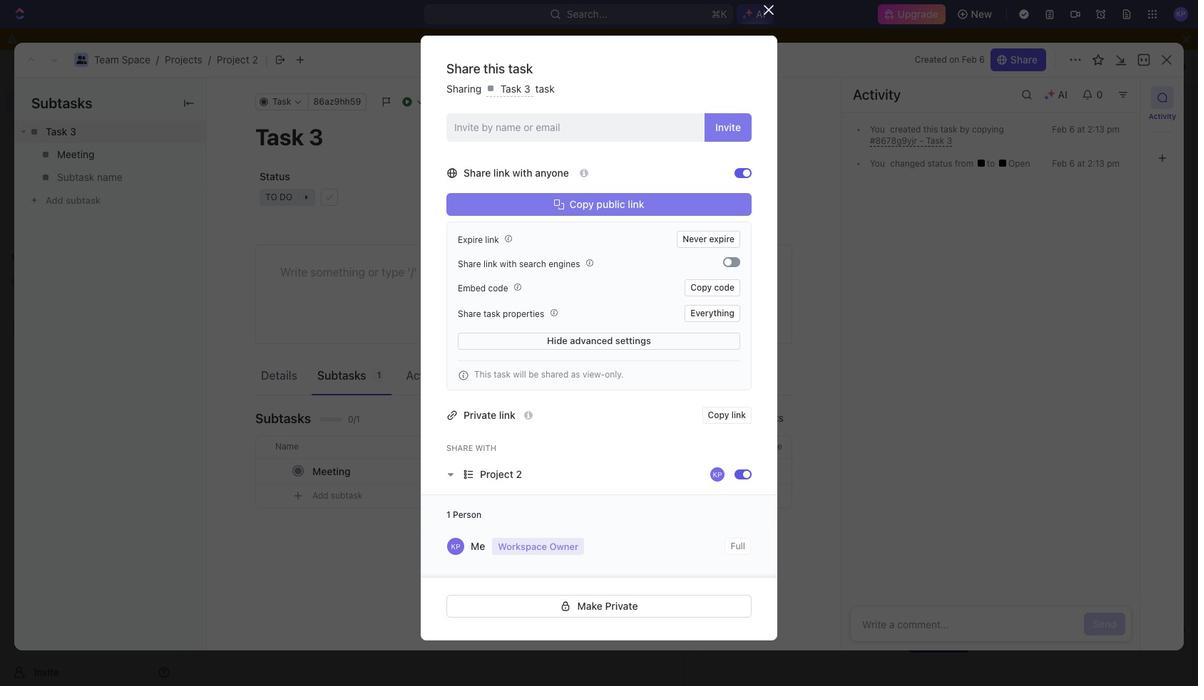 Task type: locate. For each thing, give the bounding box(es) containing it.
3 inside you created this task by copying #8678g9yjr - task 3
[[947, 135, 952, 146]]

activity inside task sidebar navigation tab list
[[1149, 112, 1176, 121]]

appear
[[942, 610, 970, 621]]

properties
[[503, 309, 544, 320]]

0 horizontal spatial home
[[34, 96, 62, 108]]

‎task for ‎task 2
[[237, 280, 258, 292]]

this down want
[[484, 61, 505, 76]]

add for add task or reminder
[[404, 630, 421, 640]]

1 horizontal spatial your
[[893, 298, 911, 309]]

team up home link
[[94, 53, 119, 66]]

never expire
[[683, 234, 735, 244]]

show right calendars
[[970, 298, 991, 309]]

will left appear
[[927, 610, 940, 621]]

task 3 up '‎task 1'
[[237, 234, 267, 246]]

to left open
[[987, 158, 997, 169]]

0 horizontal spatial task 3 link
[[14, 121, 206, 143]]

task up task 1
[[237, 302, 258, 315]]

assigned
[[409, 590, 445, 600], [861, 610, 897, 621]]

team for team space
[[237, 188, 262, 200]]

user group image down spaces
[[15, 325, 25, 334]]

1 horizontal spatial edit
[[982, 61, 1000, 73]]

sharing
[[446, 83, 484, 95]]

‎task for ‎task 1
[[237, 257, 258, 269]]

2 ‎task from the top
[[237, 280, 258, 292]]

kp left me
[[451, 542, 460, 551]]

1 vertical spatial pm
[[1107, 158, 1120, 169]]

task sidebar content section
[[841, 78, 1140, 651]]

1 vertical spatial edit
[[612, 73, 629, 86]]

1 vertical spatial private
[[605, 600, 638, 612]]

2 / from the left
[[208, 53, 211, 66]]

share link with anyone
[[464, 167, 572, 179]]

0 horizontal spatial subtasks
[[31, 95, 92, 111]]

0 horizontal spatial your
[[504, 73, 524, 86]]

your left calendars
[[893, 298, 911, 309]]

space for team space / projects / project 2 |
[[122, 53, 150, 66]]

0 vertical spatial task 3
[[498, 83, 533, 95]]

on right the turning
[[597, 73, 609, 86]]

subtasks down details "button"
[[255, 411, 311, 426]]

activity down "cards."
[[853, 86, 901, 103]]

tasks inside tasks and reminders assigned to you to you will show here. learn more
[[321, 590, 344, 600]]

0 horizontal spatial code
[[488, 283, 508, 294]]

edit left layout:
[[982, 61, 1000, 73]]

0 vertical spatial team space link
[[94, 53, 150, 66]]

workspace owner
[[498, 541, 578, 552]]

2:13 for created this task by copying
[[1088, 124, 1105, 135]]

never expire button
[[677, 231, 740, 248]]

here. right appear
[[973, 610, 993, 621]]

3 up '‎task 1'
[[260, 234, 267, 246]]

activity inside task sidebar content section
[[853, 86, 901, 103]]

1 ‎task from the top
[[237, 257, 258, 269]]

0 horizontal spatial learn more link
[[419, 601, 464, 612]]

from right the items
[[872, 298, 891, 309]]

1 horizontal spatial assigned
[[714, 404, 764, 416]]

1 vertical spatial team space link
[[211, 183, 678, 206]]

1 vertical spatial activity
[[1149, 112, 1176, 121]]

0 vertical spatial project
[[217, 53, 249, 66]]

from inside task sidebar content section
[[955, 158, 974, 169]]

0 horizontal spatial space
[[122, 53, 150, 66]]

action items
[[406, 369, 472, 382]]

2 2:13 from the top
[[1088, 158, 1105, 169]]

0 horizontal spatial more
[[444, 601, 464, 612]]

agenda for agenda items from your calendars will show here.
[[815, 298, 845, 309]]

1 2:13 from the top
[[1088, 124, 1105, 135]]

with up project 2
[[475, 443, 496, 453]]

you inside you created this task by copying #8678g9yjr - task 3
[[870, 124, 885, 135]]

2 horizontal spatial subtasks
[[317, 369, 366, 382]]

0 horizontal spatial team space link
[[94, 53, 150, 66]]

make private
[[577, 600, 638, 612]]

your
[[504, 73, 524, 86], [893, 298, 911, 309]]

feb for created this task by copying
[[1052, 124, 1067, 135]]

space down status
[[264, 188, 293, 200]]

86az9hh59 button
[[308, 93, 367, 111]]

and inside tasks and reminders assigned to you to you will show here. learn more
[[347, 590, 362, 600]]

more up 'created'
[[891, 73, 915, 86]]

copy code
[[691, 282, 735, 293]]

private right make
[[605, 600, 638, 612]]

0 vertical spatial 2:13
[[1088, 124, 1105, 135]]

1 vertical spatial and
[[347, 590, 362, 600]]

task right this
[[494, 370, 511, 380]]

1 vertical spatial home
[[34, 96, 62, 108]]

1 horizontal spatial on
[[949, 54, 959, 65]]

with left "search"
[[500, 259, 517, 270]]

everything
[[690, 308, 735, 318]]

1 you from the top
[[870, 124, 885, 135]]

1 / from the left
[[156, 53, 159, 66]]

0 vertical spatial here.
[[994, 298, 1014, 309]]

task 3 up the docs
[[46, 126, 76, 138]]

learn more link up add task or reminder button
[[419, 601, 464, 612]]

alert
[[182, 64, 1198, 96]]

will down workspace
[[502, 590, 515, 600]]

6
[[979, 54, 985, 65], [1069, 124, 1075, 135], [1069, 158, 1075, 169]]

notifications?
[[596, 33, 660, 45]]

0 horizontal spatial from
[[872, 298, 891, 309]]

share for share link with search engines
[[458, 259, 481, 270]]

feb
[[962, 54, 977, 65], [1052, 124, 1067, 135], [1052, 158, 1067, 169]]

task left by
[[941, 124, 958, 135]]

0 vertical spatial more
[[891, 73, 915, 86]]

home right projects
[[208, 61, 235, 73]]

0 horizontal spatial hide
[[547, 335, 568, 347]]

embed
[[458, 283, 486, 294]]

task 3 down the share this task
[[498, 83, 533, 95]]

copy public link
[[569, 198, 644, 210]]

anyone
[[535, 167, 569, 179]]

3
[[524, 83, 530, 95], [70, 126, 76, 138], [947, 135, 952, 146], [260, 234, 267, 246]]

0 vertical spatial this
[[733, 33, 750, 45]]

team inside team space / projects / project 2 |
[[94, 53, 119, 66]]

task
[[508, 61, 533, 76], [535, 83, 555, 95], [941, 124, 958, 135], [483, 309, 500, 320], [494, 370, 511, 380], [423, 630, 440, 640], [945, 639, 962, 650]]

0 horizontal spatial kp
[[451, 542, 460, 551]]

browser
[[555, 33, 593, 45]]

pm up 'today'
[[1107, 158, 1120, 169]]

add task or reminder
[[404, 630, 491, 640]]

team space link down assigned to
[[211, 183, 678, 206]]

feb 6 at 2:13 pm for created this task by copying
[[1052, 124, 1120, 135]]

home inside sidebar navigation
[[34, 96, 62, 108]]

1 vertical spatial you
[[870, 158, 885, 169]]

2:13 for changed status from
[[1088, 158, 1105, 169]]

this up -
[[923, 124, 938, 135]]

send button
[[1084, 613, 1125, 636]]

task down the share this task
[[501, 83, 522, 95]]

‎task up ‎task 2
[[237, 257, 258, 269]]

task up '‎task 1'
[[237, 234, 258, 246]]

task down enable
[[508, 61, 533, 76]]

share
[[1010, 53, 1038, 66], [446, 61, 480, 76], [464, 167, 491, 179], [458, 259, 481, 270], [458, 309, 481, 320], [446, 443, 473, 453]]

1 horizontal spatial user group image
[[76, 56, 87, 64]]

good afternoon, kendall
[[216, 114, 403, 134]]

team space link
[[94, 53, 150, 66], [211, 183, 678, 206]]

2 at from the top
[[1077, 158, 1085, 169]]

0 vertical spatial invite
[[715, 121, 741, 133]]

1 vertical spatial task 3 link
[[211, 229, 678, 252]]

task sidebar navigation tab list
[[1147, 86, 1178, 170]]

2 vertical spatial feb
[[1052, 158, 1067, 169]]

1 up ‎task 2
[[260, 257, 265, 269]]

agenda for agenda
[[714, 164, 755, 177]]

#8678g9yjr
[[870, 135, 917, 146]]

0 vertical spatial home
[[208, 61, 235, 73]]

1 horizontal spatial assigned
[[861, 610, 897, 621]]

show inside tasks and reminders assigned to you to you will show here. learn more
[[518, 590, 539, 600]]

learn more link
[[862, 73, 915, 86], [419, 601, 464, 612]]

and left reminders
[[347, 590, 362, 600]]

1 vertical spatial team
[[237, 188, 262, 200]]

0 vertical spatial copy
[[569, 198, 594, 210]]

agenda left the items
[[815, 298, 845, 309]]

2 feb 6 at 2:13 pm from the top
[[1052, 158, 1120, 169]]

‎task
[[237, 257, 258, 269], [237, 280, 258, 292]]

feb 6 at 2:13 pm
[[1052, 124, 1120, 135], [1052, 158, 1120, 169]]

learn more link right "cards."
[[862, 73, 915, 86]]

pm for created this task by copying
[[1107, 124, 1120, 135]]

at right open
[[1077, 158, 1085, 169]]

share for share task properties
[[458, 309, 481, 320]]

feb 6 at 2:13 pm up 'today'
[[1052, 158, 1120, 169]]

space
[[122, 53, 150, 66], [264, 188, 293, 200]]

1 horizontal spatial agenda
[[815, 298, 845, 309]]

tasks and reminders assigned to you to you will show here. learn more
[[321, 590, 562, 612]]

‎task down '‎task 1'
[[237, 280, 258, 292]]

recents
[[217, 164, 261, 177]]

1 horizontal spatial home
[[208, 61, 235, 73]]

you for you created this task by copying #8678g9yjr - task 3
[[870, 124, 885, 135]]

from right the status
[[955, 158, 974, 169]]

share with
[[446, 443, 496, 453]]

0 horizontal spatial project
[[217, 53, 249, 66]]

0 horizontal spatial tasks
[[321, 590, 344, 600]]

task inside you created this task by copying #8678g9yjr - task 3
[[926, 135, 944, 146]]

0 horizontal spatial invite
[[34, 666, 59, 679]]

add down "tasks assigned to you will appear here."
[[926, 639, 942, 650]]

this
[[733, 33, 750, 45], [484, 61, 505, 76], [923, 124, 938, 135]]

space left the projects link
[[122, 53, 150, 66]]

from for items
[[872, 298, 891, 309]]

0 horizontal spatial task 3
[[46, 126, 76, 138]]

with for search
[[500, 259, 517, 270]]

/ right projects
[[208, 53, 211, 66]]

to
[[509, 33, 519, 45], [716, 73, 725, 86], [987, 158, 997, 169], [488, 170, 498, 183], [766, 404, 777, 416], [448, 590, 456, 600], [475, 590, 483, 600], [899, 610, 907, 621]]

1 vertical spatial on
[[597, 73, 609, 86]]

2 for task
[[260, 302, 266, 315]]

docs
[[34, 144, 58, 156]]

0 horizontal spatial assigned
[[442, 170, 486, 183]]

you up #8678g9yjr
[[870, 124, 885, 135]]

task 3 link up ‎task 2 link
[[211, 229, 678, 252]]

add for add task
[[926, 639, 942, 650]]

1 vertical spatial at
[[1077, 158, 1085, 169]]

this inside you created this task by copying #8678g9yjr - task 3
[[923, 124, 938, 135]]

sidebar navigation
[[0, 50, 182, 687]]

0 horizontal spatial agenda
[[714, 164, 755, 177]]

subtasks
[[741, 412, 784, 424]]

2 pm from the top
[[1107, 158, 1120, 169]]

with for anyone
[[512, 167, 532, 179]]

code
[[714, 282, 735, 293], [488, 283, 508, 294]]

more up add task or reminder
[[444, 601, 464, 612]]

changed
[[890, 158, 925, 169]]

space inside team space / projects / project 2 |
[[122, 53, 150, 66]]

0 horizontal spatial and
[[347, 590, 362, 600]]

1 horizontal spatial and
[[781, 73, 799, 86]]

favorites button
[[6, 250, 63, 267]]

search...
[[567, 8, 608, 20]]

2 vertical spatial 6
[[1069, 158, 1075, 169]]

1 feb 6 at 2:13 pm from the top
[[1052, 124, 1120, 135]]

0 vertical spatial your
[[504, 73, 524, 86]]

code up share task properties
[[488, 283, 508, 294]]

manage
[[1082, 61, 1119, 73]]

project left |
[[217, 53, 249, 66]]

you down #8678g9yjr
[[870, 158, 885, 169]]

and right drop,
[[781, 73, 799, 86]]

add task
[[926, 639, 962, 650]]

1 vertical spatial 2:13
[[1088, 158, 1105, 169]]

1 vertical spatial assigned
[[861, 610, 897, 621]]

0 horizontal spatial add
[[404, 630, 421, 640]]

1 horizontal spatial /
[[208, 53, 211, 66]]

0 horizontal spatial user group image
[[15, 325, 25, 334]]

0 vertical spatial task 3 link
[[14, 121, 206, 143]]

meeting link
[[14, 143, 206, 166], [309, 461, 592, 482]]

everything button
[[685, 305, 740, 322]]

to left 'me'
[[766, 404, 777, 416]]

csv
[[1170, 626, 1186, 635]]

send
[[1093, 618, 1117, 630]]

on right created on the right of page
[[949, 54, 959, 65]]

share for share
[[1010, 53, 1038, 66]]

user group image up home link
[[76, 56, 87, 64]]

kp down suggest
[[713, 470, 722, 479]]

excel & csv
[[1140, 626, 1186, 635]]

1 vertical spatial learn more link
[[419, 601, 464, 612]]

3 up the status
[[947, 135, 952, 146]]

this up drag,
[[733, 33, 750, 45]]

1 down task 2
[[260, 325, 265, 337]]

1 vertical spatial from
[[872, 298, 891, 309]]

suggest
[[700, 412, 739, 424]]

0 horizontal spatial /
[[156, 53, 159, 66]]

tree
[[6, 294, 175, 486]]

0 vertical spatial activity
[[853, 86, 901, 103]]

with
[[512, 167, 532, 179], [500, 259, 517, 270], [475, 443, 496, 453]]

hide left advanced
[[547, 335, 568, 347]]

meeting up dashboards on the left top
[[57, 148, 94, 160]]

meeting link up subtask name "text field"
[[14, 143, 206, 166]]

here. right calendars
[[994, 298, 1014, 309]]

6 for created this task by copying
[[1069, 124, 1075, 135]]

to right want
[[509, 33, 519, 45]]

manage cards
[[1082, 61, 1150, 73]]

copy for copy public link
[[569, 198, 594, 210]]

1 inside ‎task 1 link
[[260, 257, 265, 269]]

1 vertical spatial with
[[500, 259, 517, 270]]

1 horizontal spatial kp
[[713, 470, 722, 479]]

1 horizontal spatial space
[[264, 188, 293, 200]]

1 pm from the top
[[1107, 124, 1120, 135]]

code for copy code
[[714, 282, 735, 293]]

share inside share button
[[1010, 53, 1038, 66]]

be
[[529, 370, 539, 380]]

team for team space / projects / project 2 |
[[94, 53, 119, 66]]

1 vertical spatial learn
[[419, 601, 441, 612]]

you for you
[[870, 158, 885, 169]]

turning
[[560, 73, 595, 86]]

show down workspace
[[518, 590, 539, 600]]

0 vertical spatial assigned
[[442, 170, 486, 183]]

subtasks
[[31, 95, 92, 111], [317, 369, 366, 382], [255, 411, 311, 426]]

task right -
[[926, 135, 944, 146]]

by
[[960, 124, 970, 135]]

your left home!
[[504, 73, 524, 86]]

kp
[[713, 470, 722, 479], [451, 542, 460, 551]]

with left the "anyone"
[[512, 167, 532, 179]]

‎task 2 link
[[211, 275, 678, 297]]

team space link up home link
[[94, 53, 150, 66]]

user group image
[[76, 56, 87, 64], [15, 325, 25, 334]]

home
[[208, 61, 235, 73], [34, 96, 62, 108]]

2 vertical spatial copy
[[708, 410, 729, 420]]

task down task 2
[[237, 325, 258, 337]]

more inside tasks and reminders assigned to you to you will show here. learn more
[[444, 601, 464, 612]]

here. left make
[[541, 590, 562, 600]]

tasks
[[321, 590, 344, 600], [836, 610, 858, 621]]

changed status from
[[888, 158, 976, 169]]

subtasks up 0/1
[[317, 369, 366, 382]]

to inside task sidebar content section
[[987, 158, 997, 169]]

expire
[[709, 234, 735, 244]]

1 vertical spatial subtasks
[[317, 369, 366, 382]]

spaces
[[11, 277, 42, 287]]

1 vertical spatial ‎task
[[237, 280, 258, 292]]

1 at from the top
[[1077, 124, 1085, 135]]

meeting down 0/1
[[312, 465, 351, 477]]

2 you from the top
[[870, 158, 885, 169]]

customize
[[452, 73, 501, 86]]

0 vertical spatial edit
[[982, 61, 1000, 73]]

0 horizontal spatial assigned
[[409, 590, 445, 600]]

0 vertical spatial space
[[122, 53, 150, 66]]

0 vertical spatial meeting link
[[14, 143, 206, 166]]

/ left the projects link
[[156, 53, 159, 66]]

1 horizontal spatial add
[[926, 639, 942, 650]]

task left or
[[423, 630, 440, 640]]

subtasks up inbox
[[31, 95, 92, 111]]

0 vertical spatial private
[[464, 409, 496, 421]]

assigned to me
[[714, 404, 797, 416]]

suggest subtasks
[[700, 412, 784, 424]]

agenda up expire
[[714, 164, 755, 177]]

copy for copy code
[[691, 282, 712, 293]]

add left or
[[404, 630, 421, 640]]

share for share link with anyone
[[464, 167, 491, 179]]

home up inbox
[[34, 96, 62, 108]]

1 horizontal spatial project
[[480, 468, 513, 480]]

0 vertical spatial assigned
[[409, 590, 445, 600]]

edit left layout at the top right of page
[[612, 73, 629, 86]]

here. inside tasks and reminders assigned to you to you will show here. learn more
[[541, 590, 562, 600]]

🏡
[[437, 73, 450, 86]]

project down share with
[[480, 468, 513, 480]]

1 vertical spatial meeting
[[312, 465, 351, 477]]

task 3 link down home link
[[14, 121, 206, 143]]

1 vertical spatial more
[[444, 601, 464, 612]]

learn right "cards."
[[862, 73, 888, 86]]

1 vertical spatial space
[[264, 188, 293, 200]]

0 vertical spatial agenda
[[714, 164, 755, 177]]

layout
[[632, 73, 663, 86]]

0 horizontal spatial this
[[484, 61, 505, 76]]

hide down ⌘k
[[708, 33, 730, 45]]



Task type: describe. For each thing, give the bounding box(es) containing it.
0 vertical spatial show
[[970, 298, 991, 309]]

engines
[[549, 259, 580, 270]]

to left appear
[[899, 610, 907, 621]]

‎task 2
[[237, 280, 266, 292]]

0 vertical spatial on
[[949, 54, 959, 65]]

|
[[265, 52, 268, 67]]

tree inside sidebar navigation
[[6, 294, 175, 486]]

1 horizontal spatial more
[[891, 73, 915, 86]]

0 horizontal spatial private
[[464, 409, 496, 421]]

share link with search engines
[[458, 259, 583, 270]]

manage cards button
[[1073, 56, 1158, 78]]

timesheets
[[34, 193, 88, 205]]

assigned to
[[442, 170, 498, 183]]

Edit task name text field
[[255, 123, 792, 150]]

this
[[474, 370, 491, 380]]

resize
[[801, 73, 829, 86]]

learn more link for more
[[419, 601, 464, 612]]

new button
[[951, 3, 1001, 26]]

user group image inside tree
[[15, 325, 25, 334]]

learn more link for drop,
[[862, 73, 915, 86]]

1 vertical spatial this
[[484, 61, 505, 76]]

alert containing 🏡 customize your home! turning on edit layout allows you to drag, drop, and resize cards.
[[182, 64, 1198, 96]]

me
[[780, 404, 797, 416]]

items
[[443, 369, 472, 382]]

1 left person
[[446, 510, 451, 520]]

share this task
[[446, 61, 533, 76]]

project inside team space / projects / project 2 |
[[217, 53, 249, 66]]

cards
[[1122, 61, 1150, 73]]

1 vertical spatial kp
[[451, 542, 460, 551]]

assigned inside tasks and reminders assigned to you to you will show here. learn more
[[409, 590, 445, 600]]

share for share this task
[[446, 61, 480, 76]]

copy link
[[708, 410, 746, 420]]

shared
[[541, 370, 569, 380]]

0 vertical spatial 6
[[979, 54, 985, 65]]

edit layout:
[[982, 61, 1033, 73]]

task inside you created this task by copying #8678g9yjr - task 3
[[941, 124, 958, 135]]

0 vertical spatial subtasks
[[31, 95, 92, 111]]

1 inside task 1 link
[[260, 325, 265, 337]]

3 up docs link
[[70, 126, 76, 138]]

1 horizontal spatial subtasks
[[255, 411, 311, 426]]

dates
[[625, 170, 653, 183]]

agenda items from your calendars will show here.
[[815, 298, 1017, 309]]

drag,
[[728, 73, 752, 86]]

assigned for assigned to me
[[714, 404, 764, 416]]

0 horizontal spatial meeting link
[[14, 143, 206, 166]]

tasks for tasks and reminders assigned to you to you will show here. learn more
[[321, 590, 344, 600]]

you created this task by copying #8678g9yjr - task 3
[[870, 124, 1004, 146]]

86az9hh59
[[313, 96, 361, 107]]

enable
[[669, 33, 701, 45]]

layout:
[[1003, 61, 1033, 73]]

copy for copy link
[[708, 410, 729, 420]]

-
[[920, 135, 924, 146]]

6 for changed status from
[[1069, 158, 1075, 169]]

excel
[[1140, 626, 1160, 635]]

1 vertical spatial meeting link
[[309, 461, 592, 482]]

0 vertical spatial user group image
[[76, 56, 87, 64]]

timesheets link
[[6, 188, 175, 210]]

my work
[[217, 404, 264, 416]]

1 horizontal spatial task 3 link
[[211, 229, 678, 252]]

to down edit task name text field on the top
[[488, 170, 498, 183]]

to left drag,
[[716, 73, 725, 86]]

embed code
[[458, 283, 511, 294]]

1 vertical spatial hide
[[547, 335, 568, 347]]

link for copy link
[[731, 410, 746, 420]]

share button
[[990, 48, 1046, 71]]

task left the turning
[[535, 83, 555, 95]]

items
[[847, 298, 869, 309]]

task 2 link
[[211, 297, 678, 320]]

never
[[683, 234, 707, 244]]

task 1 link
[[211, 320, 678, 343]]

pm for changed status from
[[1107, 158, 1120, 169]]

drop,
[[755, 73, 779, 86]]

owner
[[549, 541, 578, 552]]

1 left action
[[377, 370, 381, 380]]

public
[[597, 198, 625, 210]]

open
[[1006, 158, 1030, 169]]

will left be
[[513, 370, 526, 380]]

only.
[[605, 370, 624, 380]]

1 horizontal spatial learn
[[862, 73, 888, 86]]

reminders
[[364, 590, 407, 600]]

settings
[[615, 335, 651, 347]]

to up reminder
[[475, 590, 483, 600]]

copying
[[972, 124, 1004, 135]]

make
[[577, 600, 602, 612]]

3 down the share this task
[[524, 83, 530, 95]]

status
[[928, 158, 952, 169]]

project 2
[[480, 468, 522, 480]]

1 vertical spatial task 3
[[46, 126, 76, 138]]

person
[[453, 510, 481, 520]]

my
[[217, 404, 233, 416]]

1 person
[[446, 510, 481, 520]]

will right calendars
[[955, 298, 968, 309]]

task 1
[[237, 325, 265, 337]]

task 2
[[237, 302, 266, 315]]

created
[[915, 54, 947, 65]]

today
[[1119, 188, 1143, 198]]

share for share with
[[446, 443, 473, 453]]

details
[[261, 369, 297, 382]]

2 for ‎task
[[260, 280, 266, 292]]

link for expire link
[[485, 235, 499, 245]]

afternoon,
[[262, 114, 341, 134]]

task down appear
[[945, 639, 962, 650]]

inbox
[[34, 120, 59, 132]]

allows
[[666, 73, 694, 86]]

will inside tasks and reminders assigned to you to you will show here. learn more
[[502, 590, 515, 600]]

task up the docs
[[46, 126, 67, 138]]

link for private link
[[499, 409, 515, 421]]

2 horizontal spatial task 3
[[498, 83, 533, 95]]

1 horizontal spatial meeting
[[312, 465, 351, 477]]

Invite by name or email text field
[[454, 117, 699, 138]]

projects link
[[165, 53, 202, 66]]

upgrade link
[[878, 4, 945, 24]]

code for embed code
[[488, 283, 508, 294]]

cards.
[[831, 73, 860, 86]]

excel & csv link
[[1123, 612, 1191, 648]]

do you want to enable browser notifications? enable hide this
[[448, 33, 750, 45]]

created on feb 6
[[915, 54, 985, 65]]

0 vertical spatial and
[[781, 73, 799, 86]]

hide advanced settings
[[547, 335, 651, 347]]

0 horizontal spatial meeting
[[57, 148, 94, 160]]

from for status
[[955, 158, 974, 169]]

link for share link with anyone
[[493, 167, 510, 179]]

assigned for assigned to
[[442, 170, 486, 183]]

1 horizontal spatial team space link
[[211, 183, 678, 206]]

suggest subtasks button
[[677, 407, 792, 430]]

at for changed status from
[[1077, 158, 1085, 169]]

0 vertical spatial hide
[[708, 33, 730, 45]]

Subtask name text field
[[57, 172, 167, 183]]

1 horizontal spatial invite
[[715, 121, 741, 133]]

invite inside sidebar navigation
[[34, 666, 59, 679]]

upgrade
[[898, 8, 938, 20]]

dashboards link
[[6, 163, 175, 186]]

calendars
[[913, 298, 952, 309]]

good
[[216, 114, 258, 134]]

1 horizontal spatial private
[[605, 600, 638, 612]]

2 inside team space / projects / project 2 |
[[252, 53, 258, 66]]

to up add task or reminder
[[448, 590, 456, 600]]

0 vertical spatial feb
[[962, 54, 977, 65]]

projects
[[165, 53, 202, 66]]

tasks for tasks assigned to you will appear here.
[[836, 610, 858, 621]]

2 for project
[[516, 468, 522, 480]]

expire
[[458, 235, 483, 245]]

reminder
[[454, 630, 491, 640]]

dashboards
[[34, 168, 90, 180]]

inbox link
[[6, 115, 175, 138]]

0 vertical spatial kp
[[713, 470, 722, 479]]

task down 'embed code'
[[483, 309, 500, 320]]

kendall
[[345, 114, 403, 134]]

1 horizontal spatial task 3
[[237, 234, 267, 246]]

link for share link with search engines
[[483, 259, 497, 270]]

feb for changed status from
[[1052, 158, 1067, 169]]

0/1
[[348, 414, 360, 425]]

1 vertical spatial your
[[893, 298, 911, 309]]

space for team space
[[264, 188, 293, 200]]

feb 6 at 2:13 pm for changed status from
[[1052, 158, 1120, 169]]

search
[[519, 259, 546, 270]]

2 vertical spatial with
[[475, 443, 496, 453]]

learn inside tasks and reminders assigned to you to you will show here. learn more
[[419, 601, 441, 612]]

at for created this task by copying
[[1077, 124, 1085, 135]]

⌘k
[[712, 8, 727, 20]]

1 horizontal spatial here.
[[973, 610, 993, 621]]

home!
[[527, 73, 557, 86]]



Task type: vqa. For each thing, say whether or not it's contained in the screenshot.
List link
no



